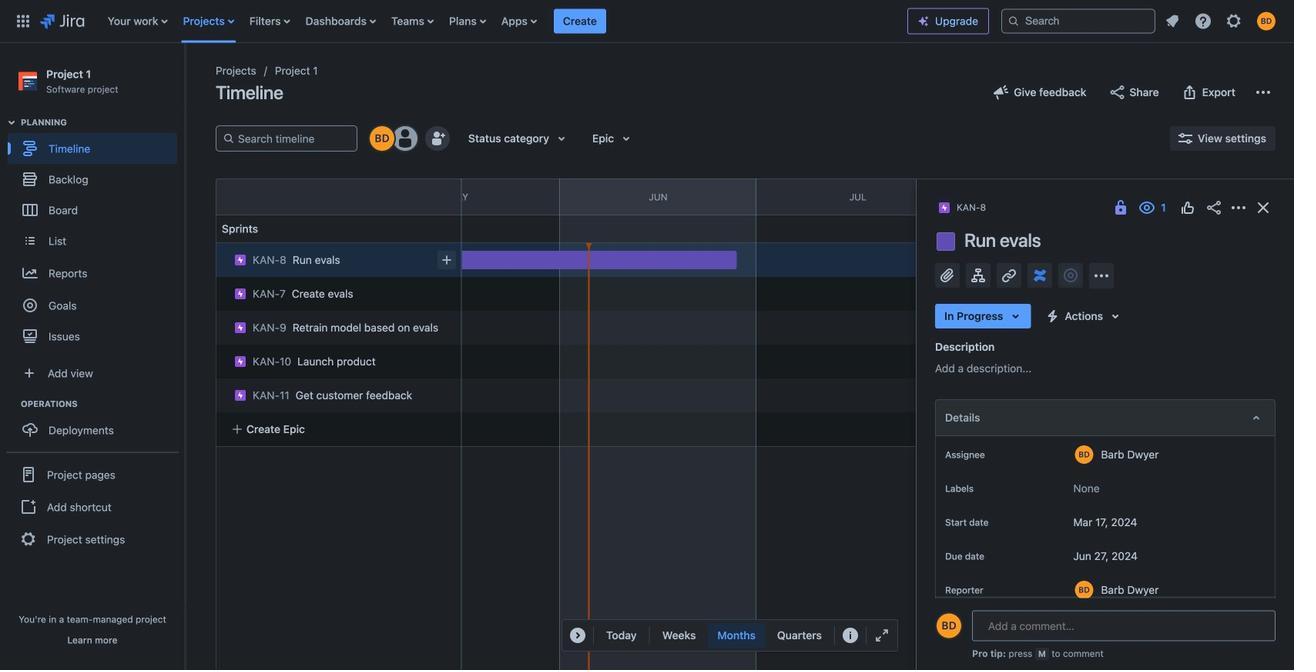 Task type: locate. For each thing, give the bounding box(es) containing it.
banner
[[0, 0, 1294, 43]]

primary element
[[9, 0, 907, 43]]

sidebar navigation image
[[168, 62, 202, 92]]

2 heading from the top
[[21, 398, 184, 411]]

1 horizontal spatial column header
[[959, 179, 1162, 215]]

list item
[[554, 0, 606, 43]]

1 vertical spatial epic image
[[234, 288, 246, 300]]

settings image
[[1225, 12, 1243, 30]]

0 vertical spatial heading
[[21, 116, 184, 129]]

column header
[[161, 179, 357, 215], [959, 179, 1162, 215]]

goal image
[[23, 299, 37, 313]]

0 vertical spatial epic image
[[234, 254, 246, 267]]

0 horizontal spatial list
[[100, 0, 907, 43]]

0 vertical spatial epic image
[[234, 322, 246, 334]]

create child issue image
[[438, 251, 456, 270]]

1 heading from the top
[[21, 116, 184, 129]]

timeline grid
[[62, 179, 1294, 671]]

group
[[8, 116, 184, 357], [8, 398, 184, 451], [6, 452, 179, 562]]

list
[[100, 0, 907, 43], [1159, 7, 1285, 35]]

0 vertical spatial group
[[8, 116, 184, 357]]

group for the planning image
[[8, 116, 184, 357]]

1 vertical spatial group
[[8, 398, 184, 451]]

row header
[[216, 179, 462, 216]]

group for operations icon
[[8, 398, 184, 451]]

2 vertical spatial epic image
[[234, 390, 246, 402]]

heading
[[21, 116, 184, 129], [21, 398, 184, 411]]

epic image
[[234, 254, 246, 267], [234, 288, 246, 300]]

link goals image
[[1061, 267, 1080, 285]]

planning image
[[2, 113, 21, 132]]

1 vertical spatial epic image
[[234, 356, 246, 368]]

cell
[[216, 243, 462, 277], [210, 273, 464, 311], [210, 307, 464, 345], [210, 340, 464, 379], [210, 374, 464, 413]]

1 vertical spatial heading
[[21, 398, 184, 411]]

jira image
[[40, 12, 85, 30], [40, 12, 85, 30]]

heading for operations icon's 'group'
[[21, 398, 184, 411]]

close image
[[1254, 199, 1273, 217]]

project overview element
[[935, 625, 1276, 662]]

2 vertical spatial group
[[6, 452, 179, 562]]

1 epic image from the top
[[234, 254, 246, 267]]

epic image
[[234, 322, 246, 334], [234, 356, 246, 368], [234, 390, 246, 402]]

0 horizontal spatial column header
[[161, 179, 357, 215]]

sidebar element
[[0, 43, 185, 671]]

None search field
[[1001, 9, 1155, 34]]

operations image
[[2, 395, 21, 414]]



Task type: vqa. For each thing, say whether or not it's contained in the screenshot.
the 'Dismiss' image
no



Task type: describe. For each thing, give the bounding box(es) containing it.
1 epic image from the top
[[234, 322, 246, 334]]

enter full screen image
[[873, 627, 891, 646]]

legend image
[[841, 627, 860, 646]]

1 horizontal spatial list
[[1159, 7, 1285, 35]]

attach image
[[938, 267, 957, 285]]

3 epic image from the top
[[234, 390, 246, 402]]

1 column header from the left
[[161, 179, 357, 215]]

heading for 'group' associated with the planning image
[[21, 116, 184, 129]]

2 column header from the left
[[959, 179, 1162, 215]]

Search timeline text field
[[235, 126, 350, 151]]

2 epic image from the top
[[234, 356, 246, 368]]

your profile and settings image
[[1257, 12, 1276, 30]]

notifications image
[[1163, 12, 1182, 30]]

export icon image
[[1181, 83, 1199, 102]]

add a child issue image
[[969, 267, 988, 285]]

search image
[[1008, 15, 1020, 27]]

add people image
[[428, 129, 447, 148]]

timeline view to show as group
[[653, 624, 831, 649]]

appswitcher icon image
[[14, 12, 32, 30]]

row header inside the timeline grid
[[216, 179, 462, 216]]

Search field
[[1001, 9, 1155, 34]]

help image
[[1194, 12, 1212, 30]]

Add a comment… field
[[972, 611, 1276, 642]]

2 epic image from the top
[[234, 288, 246, 300]]

details element
[[935, 400, 1276, 437]]



